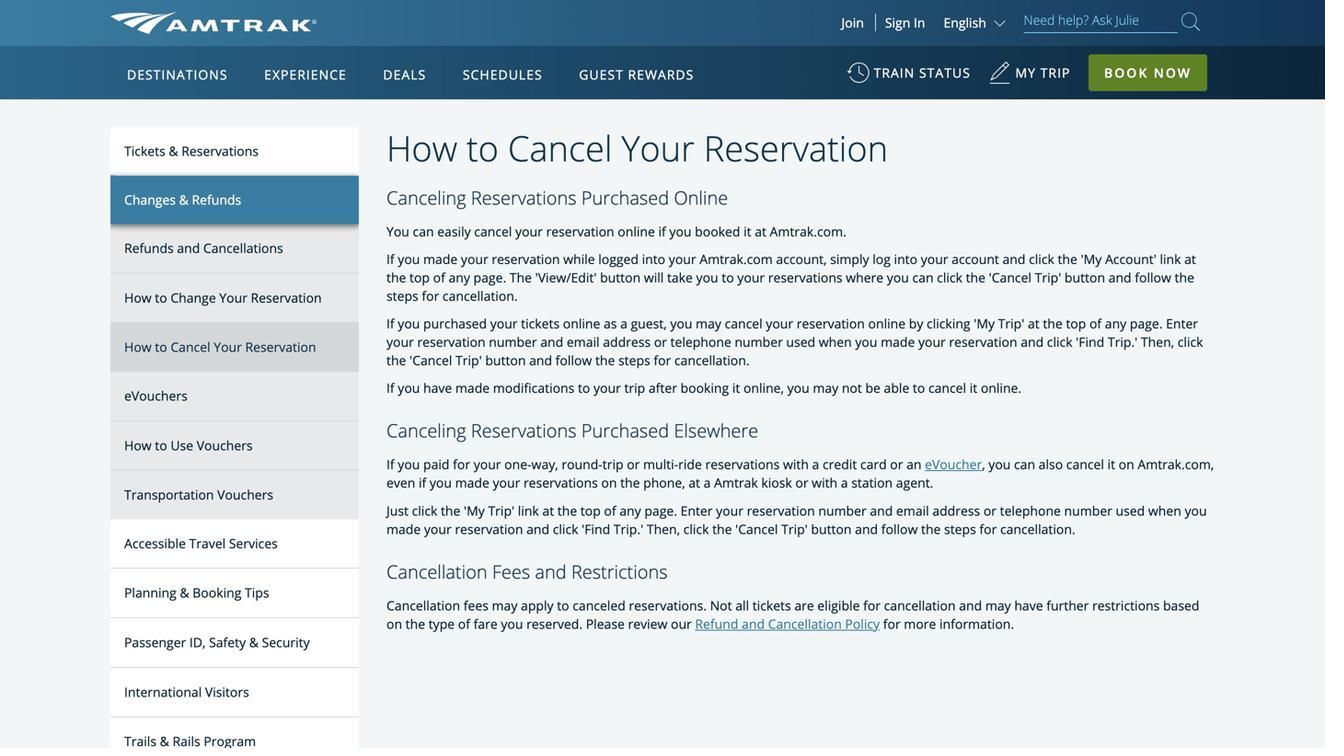 Task type: describe. For each thing, give the bounding box(es) containing it.
it left online, at the right of the page
[[732, 379, 740, 397]]

a left amtrak
[[704, 474, 711, 492]]

how down deals popup button
[[387, 124, 458, 172]]

further
[[1047, 597, 1089, 614]]

2 into from the left
[[894, 250, 918, 268]]

'cancel inside just click the 'my trip' link at the top of any page. enter your reservation number and email address or telephone number used when you made your reservation and click 'find trip.' then, click the 'cancel trip' button and follow the steps for cancellation.
[[735, 520, 778, 538]]

to inside cancellation fees may apply to canceled reservations. not all tickets are eligible for cancellation and may have further restrictions based on the type of fare you reserved. please review our
[[557, 597, 569, 614]]

schedules link
[[455, 46, 550, 99]]

have inside cancellation fees may apply to canceled reservations. not all tickets are eligible for cancellation and may have further restrictions based on the type of fare you reserved. please review our
[[1015, 597, 1043, 614]]

if you purchased your tickets online as a guest, you may cancel your reservation online by clicking 'my trip' at the top of any page. enter your reservation number and email address or telephone number used when you made your reservation and click 'find trip.' then, click the 'cancel trip' button and follow the steps for cancellation.
[[387, 315, 1203, 369]]

used inside just click the 'my trip' link at the top of any page. enter your reservation number and email address or telephone number used when you made your reservation and click 'find trip.' then, click the 'cancel trip' button and follow the steps for cancellation.
[[1116, 502, 1145, 519]]

0 horizontal spatial can
[[413, 223, 434, 240]]

deals button
[[376, 49, 434, 100]]

or inside just click the 'my trip' link at the top of any page. enter your reservation number and email address or telephone number used when you made your reservation and click 'find trip.' then, click the 'cancel trip' button and follow the steps for cancellation.
[[984, 502, 997, 519]]

refunds and cancellations
[[124, 239, 283, 257]]

reservation inside if you made your reservation while logged into your amtrak.com account, simply log into your account and click the 'my account' link at the top of any page. the 'view/edit' button will take you to your reservations where you can click the 'cancel trip' button and follow the steps for cancellation.
[[492, 250, 560, 268]]

reservation up 'fees'
[[455, 520, 523, 538]]

kiosk
[[761, 474, 792, 492]]

how to change your reservation link
[[110, 274, 359, 323]]

purchased for online
[[581, 185, 669, 210]]

reservation for how to cancel your reservation link
[[245, 338, 316, 356]]

it left online.
[[970, 379, 978, 397]]

just click the 'my trip' link at the top of any page. enter your reservation number and email address or telephone number used when you made your reservation and click 'find trip.' then, click the 'cancel trip' button and follow the steps for cancellation.
[[387, 502, 1207, 538]]

canceling reservations purchased online
[[387, 185, 728, 210]]

fare
[[474, 615, 498, 633]]

for right paid
[[453, 456, 470, 473]]

can inside if you made your reservation while logged into your amtrak.com account, simply log into your account and click the 'my account' link at the top of any page. the 'view/edit' button will take you to your reservations where you can click the 'cancel trip' button and follow the steps for cancellation.
[[913, 269, 934, 286]]

0 vertical spatial if
[[659, 223, 666, 240]]

may up information.
[[986, 597, 1011, 614]]

and inside refunds and cancellations link
[[177, 239, 200, 257]]

services
[[229, 535, 278, 552]]

train
[[874, 64, 915, 81]]

modifications
[[493, 379, 575, 397]]

cancellation fees and restrictions
[[387, 559, 668, 584]]

cancellation. inside if you purchased your tickets online as a guest, you may cancel your reservation online by clicking 'my trip' at the top of any page. enter your reservation number and email address or telephone number used when you made your reservation and click 'find trip.' then, click the 'cancel trip' button and follow the steps for cancellation.
[[675, 352, 750, 369]]

follow inside if you purchased your tickets online as a guest, you may cancel your reservation online by clicking 'my trip' at the top of any page. enter your reservation number and email address or telephone number used when you made your reservation and click 'find trip.' then, click the 'cancel trip' button and follow the steps for cancellation.
[[556, 352, 592, 369]]

trip' inside if you made your reservation while logged into your amtrak.com account, simply log into your account and click the 'my account' link at the top of any page. the 'view/edit' button will take you to your reservations where you can click the 'cancel trip' button and follow the steps for cancellation.
[[1035, 269, 1061, 286]]

be
[[866, 379, 881, 397]]

at inside if you made your reservation while logged into your amtrak.com account, simply log into your account and click the 'my account' link at the top of any page. the 'view/edit' button will take you to your reservations where you can click the 'cancel trip' button and follow the steps for cancellation.
[[1185, 250, 1196, 268]]

train status link
[[847, 55, 971, 100]]

restrictions
[[1092, 597, 1160, 614]]

english
[[944, 14, 987, 31]]

online
[[674, 185, 728, 210]]

may inside if you purchased your tickets online as a guest, you may cancel your reservation online by clicking 'my trip' at the top of any page. enter your reservation number and email address or telephone number used when you made your reservation and click 'find trip.' then, click the 'cancel trip' button and follow the steps for cancellation.
[[696, 315, 722, 332]]

if you paid for your one-way, round-trip or multi-ride reservations with a credit card or an evoucher
[[387, 456, 982, 473]]

guest rewards
[[579, 66, 694, 83]]

join button
[[831, 14, 876, 31]]

evoucher link
[[925, 456, 982, 473]]

experience
[[264, 66, 347, 83]]

of inside cancellation fees may apply to canceled reservations. not all tickets are eligible for cancellation and may have further restrictions based on the type of fare you reserved. please review our
[[458, 615, 470, 633]]

of inside just click the 'my trip' link at the top of any page. enter your reservation number and email address or telephone number used when you made your reservation and click 'find trip.' then, click the 'cancel trip' button and follow the steps for cancellation.
[[604, 502, 616, 519]]

accessible travel services
[[124, 535, 278, 552]]

book now button
[[1089, 54, 1208, 91]]

of inside if you purchased your tickets online as a guest, you may cancel your reservation online by clicking 'my trip' at the top of any page. enter your reservation number and email address or telephone number used when you made your reservation and click 'find trip.' then, click the 'cancel trip' button and follow the steps for cancellation.
[[1090, 315, 1102, 332]]

to right "able"
[[913, 379, 925, 397]]

reservation down 'where'
[[797, 315, 865, 332]]

way,
[[532, 456, 558, 473]]

changes
[[124, 191, 176, 208]]

used inside if you purchased your tickets online as a guest, you may cancel your reservation online by clicking 'my trip' at the top of any page. enter your reservation number and email address or telephone number used when you made your reservation and click 'find trip.' then, click the 'cancel trip' button and follow the steps for cancellation.
[[786, 333, 816, 351]]

round-
[[562, 456, 603, 473]]

0 vertical spatial reservation
[[704, 124, 888, 172]]

please
[[586, 615, 625, 633]]

book
[[1105, 64, 1149, 81]]

restrictions
[[571, 559, 668, 584]]

button inside just click the 'my trip' link at the top of any page. enter your reservation number and email address or telephone number used when you made your reservation and click 'find trip.' then, click the 'cancel trip' button and follow the steps for cancellation.
[[811, 520, 852, 538]]

station
[[852, 474, 893, 492]]

'cancel inside if you made your reservation while logged into your amtrak.com account, simply log into your account and click the 'my account' link at the top of any page. the 'view/edit' button will take you to your reservations where you can click the 'cancel trip' button and follow the steps for cancellation.
[[989, 269, 1032, 286]]

cancellation. inside just click the 'my trip' link at the top of any page. enter your reservation number and email address or telephone number used when you made your reservation and click 'find trip.' then, click the 'cancel trip' button and follow the steps for cancellation.
[[1000, 520, 1076, 538]]

regions map image
[[179, 154, 621, 411]]

train status
[[874, 64, 971, 81]]

trip.' inside if you purchased your tickets online as a guest, you may cancel your reservation online by clicking 'my trip' at the top of any page. enter your reservation number and email address or telephone number used when you made your reservation and click 'find trip.' then, click the 'cancel trip' button and follow the steps for cancellation.
[[1108, 333, 1138, 351]]

button inside if you purchased your tickets online as a guest, you may cancel your reservation online by clicking 'my trip' at the top of any page. enter your reservation number and email address or telephone number used when you made your reservation and click 'find trip.' then, click the 'cancel trip' button and follow the steps for cancellation.
[[485, 352, 526, 369]]

telephone inside just click the 'my trip' link at the top of any page. enter your reservation number and email address or telephone number used when you made your reservation and click 'find trip.' then, click the 'cancel trip' button and follow the steps for cancellation.
[[1000, 502, 1061, 519]]

canceling for canceling reservations purchased elsewhere
[[387, 418, 466, 443]]

based
[[1163, 597, 1200, 614]]

evouchers link
[[110, 372, 359, 421]]

by
[[909, 315, 924, 332]]

type
[[429, 615, 455, 633]]

accessible travel services link
[[110, 519, 359, 569]]

banner containing join
[[0, 0, 1325, 425]]

changes & refunds link
[[110, 176, 359, 224]]

1 vertical spatial trip
[[603, 456, 624, 473]]

top inside if you purchased your tickets online as a guest, you may cancel your reservation online by clicking 'my trip' at the top of any page. enter your reservation number and email address or telephone number used when you made your reservation and click 'find trip.' then, click the 'cancel trip' button and follow the steps for cancellation.
[[1066, 315, 1086, 332]]

card
[[860, 456, 887, 473]]

guest rewards button
[[572, 49, 702, 100]]

you inside just click the 'my trip' link at the top of any page. enter your reservation number and email address or telephone number used when you made your reservation and click 'find trip.' then, click the 'cancel trip' button and follow the steps for cancellation.
[[1185, 502, 1207, 519]]

how to use vouchers link
[[110, 421, 359, 471]]

reservations inside tickets & reservations link
[[182, 142, 259, 160]]

secondary navigation
[[110, 127, 387, 748]]

changes & refunds
[[124, 191, 241, 208]]

also
[[1039, 456, 1063, 473]]

transportation
[[124, 486, 214, 504]]

online.
[[981, 379, 1022, 397]]

passenger id, safety & security link
[[110, 618, 359, 668]]

it up amtrak.com
[[744, 223, 752, 240]]

cancel right "able"
[[929, 379, 966, 397]]

link inside just click the 'my trip' link at the top of any page. enter your reservation number and email address or telephone number used when you made your reservation and click 'find trip.' then, click the 'cancel trip' button and follow the steps for cancellation.
[[518, 502, 539, 519]]

or inside , you can also cancel it on amtrak.com, even if you made your reservations on the phone, at a amtrak kiosk or with a station agent.
[[796, 474, 809, 492]]

reservation down purchased
[[417, 333, 486, 351]]

fees
[[464, 597, 489, 614]]

the inside , you can also cancel it on amtrak.com, even if you made your reservations on the phone, at a amtrak kiosk or with a station agent.
[[620, 474, 640, 492]]

the
[[510, 269, 532, 286]]

to left change
[[155, 289, 167, 306]]

1 vertical spatial on
[[601, 474, 617, 492]]

booking
[[681, 379, 729, 397]]

your for the how to change your reservation link
[[219, 289, 248, 306]]

top inside just click the 'my trip' link at the top of any page. enter your reservation number and email address or telephone number used when you made your reservation and click 'find trip.' then, click the 'cancel trip' button and follow the steps for cancellation.
[[581, 502, 601, 519]]

any inside if you made your reservation while logged into your amtrak.com account, simply log into your account and click the 'my account' link at the top of any page. the 'view/edit' button will take you to your reservations where you can click the 'cancel trip' button and follow the steps for cancellation.
[[449, 269, 470, 286]]

purchased for elsewhere
[[581, 418, 669, 443]]

may left not
[[813, 379, 839, 397]]

or left 'an'
[[890, 456, 903, 473]]

how to use vouchers
[[124, 437, 253, 454]]

link inside if you made your reservation while logged into your amtrak.com account, simply log into your account and click the 'my account' link at the top of any page. the 'view/edit' button will take you to your reservations where you can click the 'cancel trip' button and follow the steps for cancellation.
[[1160, 250, 1181, 268]]

ride
[[678, 456, 702, 473]]

trip
[[1041, 64, 1071, 81]]

page. inside just click the 'my trip' link at the top of any page. enter your reservation number and email address or telephone number used when you made your reservation and click 'find trip.' then, click the 'cancel trip' button and follow the steps for cancellation.
[[645, 502, 677, 519]]

0 vertical spatial on
[[1119, 456, 1135, 473]]

steps inside just click the 'my trip' link at the top of any page. enter your reservation number and email address or telephone number used when you made your reservation and click 'find trip.' then, click the 'cancel trip' button and follow the steps for cancellation.
[[944, 520, 976, 538]]

if inside , you can also cancel it on amtrak.com, even if you made your reservations on the phone, at a amtrak kiosk or with a station agent.
[[419, 474, 426, 492]]

cancellation for cancellation fees may apply to canceled reservations. not all tickets are eligible for cancellation and may have further restrictions based on the type of fare you reserved. please review our
[[387, 597, 460, 614]]

at inside just click the 'my trip' link at the top of any page. enter your reservation number and email address or telephone number used when you made your reservation and click 'find trip.' then, click the 'cancel trip' button and follow the steps for cancellation.
[[542, 502, 554, 519]]

0 horizontal spatial with
[[783, 456, 809, 473]]

credit
[[823, 456, 857, 473]]

address inside just click the 'my trip' link at the top of any page. enter your reservation number and email address or telephone number used when you made your reservation and click 'find trip.' then, click the 'cancel trip' button and follow the steps for cancellation.
[[933, 502, 980, 519]]

tickets inside cancellation fees may apply to canceled reservations. not all tickets are eligible for cancellation and may have further restrictions based on the type of fare you reserved. please review our
[[753, 597, 791, 614]]

made inside , you can also cancel it on amtrak.com, even if you made your reservations on the phone, at a amtrak kiosk or with a station agent.
[[455, 474, 490, 492]]

to up "evouchers" on the bottom
[[155, 338, 167, 356]]

button down logged
[[600, 269, 641, 286]]

change
[[171, 289, 216, 306]]

to down schedules on the top
[[467, 124, 499, 172]]

my
[[1016, 64, 1036, 81]]

it inside , you can also cancel it on amtrak.com, even if you made your reservations on the phone, at a amtrak kiosk or with a station agent.
[[1108, 456, 1116, 473]]

may up fare
[[492, 597, 518, 614]]

evouchers
[[124, 387, 188, 404]]

0 horizontal spatial have
[[423, 379, 452, 397]]

the inside cancellation fees may apply to canceled reservations. not all tickets are eligible for cancellation and may have further restrictions based on the type of fare you reserved. please review our
[[406, 615, 425, 633]]

a left credit at the bottom of the page
[[812, 456, 819, 473]]

passenger
[[124, 634, 186, 651]]

english button
[[944, 14, 1010, 31]]

reservation up while
[[546, 223, 614, 240]]

tips
[[245, 584, 269, 602]]

steps inside if you purchased your tickets online as a guest, you may cancel your reservation online by clicking 'my trip' at the top of any page. enter your reservation number and email address or telephone number used when you made your reservation and click 'find trip.' then, click the 'cancel trip' button and follow the steps for cancellation.
[[618, 352, 650, 369]]

account
[[952, 250, 999, 268]]

paid
[[423, 456, 450, 473]]

account'
[[1105, 250, 1157, 268]]

transportation vouchers link
[[110, 471, 359, 519]]

for inside cancellation fees may apply to canceled reservations. not all tickets are eligible for cancellation and may have further restrictions based on the type of fare you reserved. please review our
[[863, 597, 881, 614]]

tickets & reservations link
[[110, 127, 359, 177]]

elsewhere
[[674, 418, 759, 443]]

agent.
[[896, 474, 934, 492]]

if for if you have made modifications to your trip after booking it online, you may not be able to cancel it online.
[[387, 379, 395, 397]]

canceling reservations purchased elsewhere
[[387, 418, 759, 443]]

at up amtrak.com
[[755, 223, 767, 240]]

1 vertical spatial vouchers
[[217, 486, 273, 504]]

'cancel inside if you purchased your tickets online as a guest, you may cancel your reservation online by clicking 'my trip' at the top of any page. enter your reservation number and email address or telephone number used when you made your reservation and click 'find trip.' then, click the 'cancel trip' button and follow the steps for cancellation.
[[410, 352, 452, 369]]

on inside cancellation fees may apply to canceled reservations. not all tickets are eligible for cancellation and may have further restrictions based on the type of fare you reserved. please review our
[[387, 615, 402, 633]]

experience button
[[257, 49, 354, 100]]

2 vertical spatial cancellation
[[768, 615, 842, 633]]

accessible
[[124, 535, 186, 552]]

email inside if you purchased your tickets online as a guest, you may cancel your reservation online by clicking 'my trip' at the top of any page. enter your reservation number and email address or telephone number used when you made your reservation and click 'find trip.' then, click the 'cancel trip' button and follow the steps for cancellation.
[[567, 333, 600, 351]]

cancel right the 'easily'
[[474, 223, 512, 240]]

all
[[736, 597, 749, 614]]

follow inside just click the 'my trip' link at the top of any page. enter your reservation number and email address or telephone number used when you made your reservation and click 'find trip.' then, click the 'cancel trip' button and follow the steps for cancellation.
[[882, 520, 918, 538]]

how for the how to use vouchers link on the left bottom of the page
[[124, 437, 152, 454]]

0 vertical spatial vouchers
[[197, 437, 253, 454]]

0 vertical spatial trip
[[624, 379, 645, 397]]

phone,
[[643, 474, 685, 492]]

follow inside if you made your reservation while logged into your amtrak.com account, simply log into your account and click the 'my account' link at the top of any page. the 'view/edit' button will take you to your reservations where you can click the 'cancel trip' button and follow the steps for cancellation.
[[1135, 269, 1172, 286]]

deals
[[383, 66, 426, 83]]

'view/edit'
[[535, 269, 597, 286]]

visitors
[[205, 683, 249, 701]]

if for if you purchased your tickets online as a guest, you may cancel your reservation online by clicking 'my trip' at the top of any page. enter your reservation number and email address or telephone number used when you made your reservation and click 'find trip.' then, click the 'cancel trip' button and follow the steps for cancellation.
[[387, 315, 395, 332]]

how to cancel your reservation inside how to cancel your reservation link
[[124, 338, 316, 356]]

reservation down clicking
[[949, 333, 1018, 351]]



Task type: locate. For each thing, give the bounding box(es) containing it.
or inside if you purchased your tickets online as a guest, you may cancel your reservation online by clicking 'my trip' at the top of any page. enter your reservation number and email address or telephone number used when you made your reservation and click 'find trip.' then, click the 'cancel trip' button and follow the steps for cancellation.
[[654, 333, 667, 351]]

4 if from the top
[[387, 456, 395, 473]]

email down 'view/edit' at top
[[567, 333, 600, 351]]

in
[[914, 14, 925, 31]]

1 horizontal spatial on
[[601, 474, 617, 492]]

to inside if you made your reservation while logged into your amtrak.com account, simply log into your account and click the 'my account' link at the top of any page. the 'view/edit' button will take you to your reservations where you can click the 'cancel trip' button and follow the steps for cancellation.
[[722, 269, 734, 286]]

0 vertical spatial trip.'
[[1108, 333, 1138, 351]]

2 horizontal spatial any
[[1105, 315, 1127, 332]]

made left 'modifications'
[[456, 379, 490, 397]]

may right guest,
[[696, 315, 722, 332]]

1 horizontal spatial into
[[894, 250, 918, 268]]

cancellation. inside if you made your reservation while logged into your amtrak.com account, simply log into your account and click the 'my account' link at the top of any page. the 'view/edit' button will take you to your reservations where you can click the 'cancel trip' button and follow the steps for cancellation.
[[443, 287, 518, 305]]

canceling up the 'easily'
[[387, 185, 466, 210]]

1 horizontal spatial email
[[896, 502, 929, 519]]

1 vertical spatial top
[[1066, 315, 1086, 332]]

'find inside if you purchased your tickets online as a guest, you may cancel your reservation online by clicking 'my trip' at the top of any page. enter your reservation number and email address or telephone number used when you made your reservation and click 'find trip.' then, click the 'cancel trip' button and follow the steps for cancellation.
[[1076, 333, 1105, 351]]

1 horizontal spatial if
[[659, 223, 666, 240]]

1 horizontal spatial used
[[1116, 502, 1145, 519]]

0 vertical spatial cancel
[[508, 124, 612, 172]]

your
[[515, 223, 543, 240], [461, 250, 488, 268], [669, 250, 696, 268], [921, 250, 948, 268], [738, 269, 765, 286], [490, 315, 518, 332], [766, 315, 793, 332], [387, 333, 414, 351], [918, 333, 946, 351], [594, 379, 621, 397], [474, 456, 501, 473], [493, 474, 520, 492], [716, 502, 744, 519], [424, 520, 452, 538]]

1 vertical spatial follow
[[556, 352, 592, 369]]

,
[[982, 456, 985, 473]]

cancellation for cancellation fees and restrictions
[[387, 559, 488, 584]]

policy
[[845, 615, 880, 633]]

'find inside just click the 'my trip' link at the top of any page. enter your reservation number and email address or telephone number used when you made your reservation and click 'find trip.' then, click the 'cancel trip' button and follow the steps for cancellation.
[[582, 520, 610, 538]]

0 horizontal spatial into
[[642, 250, 666, 268]]

at inside , you can also cancel it on amtrak.com, even if you made your reservations on the phone, at a amtrak kiosk or with a station agent.
[[689, 474, 700, 492]]

1 vertical spatial tickets
[[753, 597, 791, 614]]

how inside how to cancel your reservation link
[[124, 338, 152, 356]]

2 vertical spatial can
[[1014, 456, 1035, 473]]

or down guest,
[[654, 333, 667, 351]]

are
[[795, 597, 814, 614]]

2 horizontal spatial cancellation.
[[1000, 520, 1076, 538]]

2 vertical spatial reservations
[[471, 418, 577, 443]]

page. inside if you purchased your tickets online as a guest, you may cancel your reservation online by clicking 'my trip' at the top of any page. enter your reservation number and email address or telephone number used when you made your reservation and click 'find trip.' then, click the 'cancel trip' button and follow the steps for cancellation.
[[1130, 315, 1163, 332]]

& inside tickets & reservations link
[[169, 142, 178, 160]]

you
[[387, 223, 409, 240]]

guest,
[[631, 315, 667, 332]]

page. down account'
[[1130, 315, 1163, 332]]

1 horizontal spatial online
[[618, 223, 655, 240]]

1 vertical spatial telephone
[[1000, 502, 1061, 519]]

& right tickets
[[169, 142, 178, 160]]

logged
[[598, 250, 639, 268]]

tickets down "the"
[[521, 315, 560, 332]]

0 vertical spatial page.
[[474, 269, 506, 286]]

1 horizontal spatial have
[[1015, 597, 1043, 614]]

button down account'
[[1065, 269, 1105, 286]]

link down one-
[[518, 502, 539, 519]]

when down amtrak.com, at the bottom of the page
[[1149, 502, 1182, 519]]

at inside if you purchased your tickets online as a guest, you may cancel your reservation online by clicking 'my trip' at the top of any page. enter your reservation number and email address or telephone number used when you made your reservation and click 'find trip.' then, click the 'cancel trip' button and follow the steps for cancellation.
[[1028, 315, 1040, 332]]

how left change
[[124, 289, 152, 306]]

how to cancel your reservation down guest rewards popup button
[[387, 124, 888, 172]]

0 horizontal spatial telephone
[[671, 333, 732, 351]]

2 vertical spatial reservation
[[245, 338, 316, 356]]

reservations
[[768, 269, 843, 286], [705, 456, 780, 473], [524, 474, 598, 492]]

Please enter your search item search field
[[1024, 9, 1178, 33]]

planning & booking tips
[[124, 584, 269, 602]]

simply
[[830, 250, 869, 268]]

address
[[603, 333, 651, 351], [933, 502, 980, 519]]

how to cancel your reservation link
[[110, 323, 359, 372]]

now
[[1154, 64, 1192, 81]]

reservation
[[704, 124, 888, 172], [251, 289, 322, 306], [245, 338, 316, 356]]

0 vertical spatial email
[[567, 333, 600, 351]]

steps down you
[[387, 287, 419, 305]]

able
[[884, 379, 910, 397]]

reservations for canceling reservations purchased online
[[471, 185, 577, 210]]

1 vertical spatial reservations
[[705, 456, 780, 473]]

1 horizontal spatial trip
[[624, 379, 645, 397]]

top inside if you made your reservation while logged into your amtrak.com account, simply log into your account and click the 'my account' link at the top of any page. the 'view/edit' button will take you to your reservations where you can click the 'cancel trip' button and follow the steps for cancellation.
[[410, 269, 430, 286]]

trip
[[624, 379, 645, 397], [603, 456, 624, 473]]

cancellation down are
[[768, 615, 842, 633]]

1 horizontal spatial steps
[[618, 352, 650, 369]]

made down by
[[881, 333, 915, 351]]

'cancel down account
[[989, 269, 1032, 286]]

1 horizontal spatial top
[[581, 502, 601, 519]]

2 vertical spatial 'my
[[464, 502, 485, 519]]

information.
[[940, 615, 1014, 633]]

cancellation fees may apply to canceled reservations. not all tickets are eligible for cancellation and may have further restrictions based on the type of fare you reserved. please review our
[[387, 597, 1200, 633]]

0 vertical spatial 'my
[[1081, 250, 1102, 268]]

for down ,
[[980, 520, 997, 538]]

your for how to cancel your reservation link
[[214, 338, 242, 356]]

can left also
[[1014, 456, 1035, 473]]

0 vertical spatial then,
[[1141, 333, 1175, 351]]

tickets
[[521, 315, 560, 332], [753, 597, 791, 614]]

enter inside just click the 'my trip' link at the top of any page. enter your reservation number and email address or telephone number used when you made your reservation and click 'find trip.' then, click the 'cancel trip' button and follow the steps for cancellation.
[[681, 502, 713, 519]]

1 vertical spatial reservation
[[251, 289, 322, 306]]

2 vertical spatial cancellation.
[[1000, 520, 1076, 538]]

reserved.
[[527, 615, 583, 633]]

any up purchased
[[449, 269, 470, 286]]

1 vertical spatial enter
[[681, 502, 713, 519]]

if for if you made your reservation while logged into your amtrak.com account, simply log into your account and click the 'my account' link at the top of any page. the 'view/edit' button will take you to your reservations where you can click the 'cancel trip' button and follow the steps for cancellation.
[[387, 250, 395, 268]]

'my inside if you made your reservation while logged into your amtrak.com account, simply log into your account and click the 'my account' link at the top of any page. the 'view/edit' button will take you to your reservations where you can click the 'cancel trip' button and follow the steps for cancellation.
[[1081, 250, 1102, 268]]

on left amtrak.com, at the bottom of the page
[[1119, 456, 1135, 473]]

0 horizontal spatial 'cancel
[[410, 352, 452, 369]]

if you made your reservation while logged into your amtrak.com account, simply log into your account and click the 'my account' link at the top of any page. the 'view/edit' button will take you to your reservations where you can click the 'cancel trip' button and follow the steps for cancellation.
[[387, 250, 1196, 305]]

1 vertical spatial reservations
[[471, 185, 577, 210]]

0 horizontal spatial enter
[[681, 502, 713, 519]]

guest
[[579, 66, 624, 83]]

1 horizontal spatial address
[[933, 502, 980, 519]]

how for the how to change your reservation link
[[124, 289, 152, 306]]

it
[[744, 223, 752, 240], [732, 379, 740, 397], [970, 379, 978, 397], [1108, 456, 1116, 473]]

address down the as
[[603, 333, 651, 351]]

made right even
[[455, 474, 490, 492]]

& left booking
[[180, 584, 189, 602]]

if right even
[[419, 474, 426, 492]]

transportation vouchers
[[124, 486, 273, 504]]

0 horizontal spatial trip.'
[[614, 520, 644, 538]]

then,
[[1141, 333, 1175, 351], [647, 520, 680, 538]]

destinations
[[127, 66, 228, 83]]

cancellation
[[884, 597, 956, 614]]

any down account'
[[1105, 315, 1127, 332]]

of
[[433, 269, 445, 286], [1090, 315, 1102, 332], [604, 502, 616, 519], [458, 615, 470, 633]]

cancel down amtrak.com
[[725, 315, 763, 332]]

0 vertical spatial address
[[603, 333, 651, 351]]

cancellation inside cancellation fees may apply to canceled reservations. not all tickets are eligible for cancellation and may have further restrictions based on the type of fare you reserved. please review our
[[387, 597, 460, 614]]

1 vertical spatial with
[[812, 474, 838, 492]]

international visitors link
[[110, 668, 359, 717]]

& inside passenger id, safety & security link
[[249, 634, 259, 651]]

into right log
[[894, 250, 918, 268]]

cancel down change
[[171, 338, 210, 356]]

'my inside if you purchased your tickets online as a guest, you may cancel your reservation online by clicking 'my trip' at the top of any page. enter your reservation number and email address or telephone number used when you made your reservation and click 'find trip.' then, click the 'cancel trip' button and follow the steps for cancellation.
[[974, 315, 995, 332]]

reservations inside if you made your reservation while logged into your amtrak.com account, simply log into your account and click the 'my account' link at the top of any page. the 'view/edit' button will take you to your reservations where you can click the 'cancel trip' button and follow the steps for cancellation.
[[768, 269, 843, 286]]

cancel inside , you can also cancel it on amtrak.com, even if you made your reservations on the phone, at a amtrak kiosk or with a station agent.
[[1067, 456, 1104, 473]]

status
[[919, 64, 971, 81]]

0 vertical spatial refunds
[[192, 191, 241, 208]]

cancellation.
[[443, 287, 518, 305], [675, 352, 750, 369], [1000, 520, 1076, 538]]

sign in
[[885, 14, 925, 31]]

passenger id, safety & security
[[124, 634, 310, 651]]

0 vertical spatial 'find
[[1076, 333, 1105, 351]]

trip.' down account'
[[1108, 333, 1138, 351]]

a right the as
[[620, 315, 628, 332]]

with inside , you can also cancel it on amtrak.com, even if you made your reservations on the phone, at a amtrak kiosk or with a station agent.
[[812, 474, 838, 492]]

2 vertical spatial top
[[581, 502, 601, 519]]

used
[[786, 333, 816, 351], [1116, 502, 1145, 519]]

into
[[642, 250, 666, 268], [894, 250, 918, 268]]

will
[[644, 269, 664, 286]]

reservations down way,
[[524, 474, 598, 492]]

top
[[410, 269, 430, 286], [1066, 315, 1086, 332], [581, 502, 601, 519]]

1 horizontal spatial cancel
[[508, 124, 612, 172]]

have
[[423, 379, 452, 397], [1015, 597, 1043, 614]]

with
[[783, 456, 809, 473], [812, 474, 838, 492]]

for inside if you made your reservation while logged into your amtrak.com account, simply log into your account and click the 'my account' link at the top of any page. the 'view/edit' button will take you to your reservations where you can click the 'cancel trip' button and follow the steps for cancellation.
[[422, 287, 439, 305]]

0 horizontal spatial on
[[387, 615, 402, 633]]

can right you
[[413, 223, 434, 240]]

button down station
[[811, 520, 852, 538]]

amtrak
[[714, 474, 758, 492]]

safety
[[209, 634, 246, 651]]

made inside if you purchased your tickets online as a guest, you may cancel your reservation online by clicking 'my trip' at the top of any page. enter your reservation number and email address or telephone number used when you made your reservation and click 'find trip.' then, click the 'cancel trip' button and follow the steps for cancellation.
[[881, 333, 915, 351]]

0 horizontal spatial online
[[563, 315, 600, 332]]

if inside if you made your reservation while logged into your amtrak.com account, simply log into your account and click the 'my account' link at the top of any page. the 'view/edit' button will take you to your reservations where you can click the 'cancel trip' button and follow the steps for cancellation.
[[387, 250, 395, 268]]

amtrak.com,
[[1138, 456, 1214, 473]]

for up after
[[654, 352, 671, 369]]

2 vertical spatial follow
[[882, 520, 918, 538]]

evoucher
[[925, 456, 982, 473]]

at right account'
[[1185, 250, 1196, 268]]

then, down phone,
[[647, 520, 680, 538]]

0 vertical spatial have
[[423, 379, 452, 397]]

1 into from the left
[[642, 250, 666, 268]]

2 vertical spatial 'cancel
[[735, 520, 778, 538]]

have left further on the right bottom of the page
[[1015, 597, 1043, 614]]

canceling
[[387, 185, 466, 210], [387, 418, 466, 443]]

2 vertical spatial reservations
[[524, 474, 598, 492]]

1 canceling from the top
[[387, 185, 466, 210]]

steps inside if you made your reservation while logged into your amtrak.com account, simply log into your account and click the 'my account' link at the top of any page. the 'view/edit' button will take you to your reservations where you can click the 'cancel trip' button and follow the steps for cancellation.
[[387, 287, 419, 305]]

page. inside if you made your reservation while logged into your amtrak.com account, simply log into your account and click the 'my account' link at the top of any page. the 'view/edit' button will take you to your reservations where you can click the 'cancel trip' button and follow the steps for cancellation.
[[474, 269, 506, 286]]

telephone inside if you purchased your tickets online as a guest, you may cancel your reservation online by clicking 'my trip' at the top of any page. enter your reservation number and email address or telephone number used when you made your reservation and click 'find trip.' then, click the 'cancel trip' button and follow the steps for cancellation.
[[671, 333, 732, 351]]

trip.' up the restrictions at the bottom
[[614, 520, 644, 538]]

review
[[628, 615, 668, 633]]

2 vertical spatial your
[[214, 338, 242, 356]]

banner
[[0, 0, 1325, 425]]

trip.' inside just click the 'my trip' link at the top of any page. enter your reservation number and email address or telephone number used when you made your reservation and click 'find trip.' then, click the 'cancel trip' button and follow the steps for cancellation.
[[614, 520, 644, 538]]

cancellation up fees
[[387, 559, 488, 584]]

1 horizontal spatial 'cancel
[[735, 520, 778, 538]]

2 canceling from the top
[[387, 418, 466, 443]]

2 horizontal spatial 'my
[[1081, 250, 1102, 268]]

at
[[755, 223, 767, 240], [1185, 250, 1196, 268], [1028, 315, 1040, 332], [689, 474, 700, 492], [542, 502, 554, 519]]

search icon image
[[1182, 9, 1200, 34]]

of inside if you made your reservation while logged into your amtrak.com account, simply log into your account and click the 'my account' link at the top of any page. the 'view/edit' button will take you to your reservations where you can click the 'cancel trip' button and follow the steps for cancellation.
[[433, 269, 445, 286]]

can inside , you can also cancel it on amtrak.com, even if you made your reservations on the phone, at a amtrak kiosk or with a station agent.
[[1014, 456, 1035, 473]]

book now
[[1105, 64, 1192, 81]]

planning
[[124, 584, 176, 602]]

2 purchased from the top
[[581, 418, 669, 443]]

0 horizontal spatial how to cancel your reservation
[[124, 338, 316, 356]]

and inside cancellation fees may apply to canceled reservations. not all tickets are eligible for cancellation and may have further restrictions based on the type of fare you reserved. please review our
[[959, 597, 982, 614]]

my trip button
[[989, 55, 1071, 100]]

1 horizontal spatial enter
[[1166, 315, 1198, 332]]

then, down account'
[[1141, 333, 1175, 351]]

for inside if you purchased your tickets online as a guest, you may cancel your reservation online by clicking 'my trip' at the top of any page. enter your reservation number and email address or telephone number used when you made your reservation and click 'find trip.' then, click the 'cancel trip' button and follow the steps for cancellation.
[[654, 352, 671, 369]]

or
[[654, 333, 667, 351], [627, 456, 640, 473], [890, 456, 903, 473], [796, 474, 809, 492], [984, 502, 997, 519]]

purchased up you can easily cancel your reservation online if you booked it at amtrak.com.
[[581, 185, 669, 210]]

2 horizontal spatial 'cancel
[[989, 269, 1032, 286]]

& inside changes & refunds link
[[179, 191, 189, 208]]

your up online
[[622, 124, 695, 172]]

can up by
[[913, 269, 934, 286]]

easily
[[437, 223, 471, 240]]

& right the changes
[[179, 191, 189, 208]]

1 vertical spatial cancellation.
[[675, 352, 750, 369]]

0 horizontal spatial then,
[[647, 520, 680, 538]]

number
[[489, 333, 537, 351], [735, 333, 783, 351], [819, 502, 867, 519], [1064, 502, 1113, 519]]

application
[[179, 154, 621, 411]]

1 horizontal spatial link
[[1160, 250, 1181, 268]]

'my right just
[[464, 502, 485, 519]]

made inside just click the 'my trip' link at the top of any page. enter your reservation number and email address or telephone number used when you made your reservation and click 'find trip.' then, click the 'cancel trip' button and follow the steps for cancellation.
[[387, 520, 421, 538]]

for up purchased
[[422, 287, 439, 305]]

online
[[618, 223, 655, 240], [563, 315, 600, 332], [868, 315, 906, 332]]

it right also
[[1108, 456, 1116, 473]]

at down way,
[[542, 502, 554, 519]]

0 vertical spatial your
[[622, 124, 695, 172]]

email
[[567, 333, 600, 351], [896, 502, 929, 519]]

tickets & reservations
[[124, 142, 259, 160]]

0 horizontal spatial when
[[819, 333, 852, 351]]

or right kiosk
[[796, 474, 809, 492]]

1 horizontal spatial any
[[620, 502, 641, 519]]

1 vertical spatial canceling
[[387, 418, 466, 443]]

0 horizontal spatial address
[[603, 333, 651, 351]]

2 horizontal spatial online
[[868, 315, 906, 332]]

id,
[[189, 634, 206, 651]]

made
[[423, 250, 458, 268], [881, 333, 915, 351], [456, 379, 490, 397], [455, 474, 490, 492], [387, 520, 421, 538]]

as
[[604, 315, 617, 332]]

sign
[[885, 14, 911, 31]]

telephone up if you have made modifications to your trip after booking it online, you may not be able to cancel it online.
[[671, 333, 732, 351]]

how to cancel your reservation down how to change your reservation at the left of the page
[[124, 338, 316, 356]]

a down credit at the bottom of the page
[[841, 474, 848, 492]]

0 horizontal spatial refunds
[[124, 239, 174, 257]]

'my left account'
[[1081, 250, 1102, 268]]

one-
[[505, 456, 532, 473]]

1 horizontal spatial tickets
[[753, 597, 791, 614]]

cancel right also
[[1067, 456, 1104, 473]]

purchased up 'multi-'
[[581, 418, 669, 443]]

canceled
[[573, 597, 626, 614]]

2 horizontal spatial follow
[[1135, 269, 1172, 286]]

to up reserved.
[[557, 597, 569, 614]]

when inside just click the 'my trip' link at the top of any page. enter your reservation number and email address or telephone number used when you made your reservation and click 'find trip.' then, click the 'cancel trip' button and follow the steps for cancellation.
[[1149, 502, 1182, 519]]

2 horizontal spatial on
[[1119, 456, 1135, 473]]

0 horizontal spatial steps
[[387, 287, 419, 305]]

reservations up one-
[[471, 418, 577, 443]]

if you have made modifications to your trip after booking it online, you may not be able to cancel it online.
[[387, 379, 1022, 397]]

2 vertical spatial any
[[620, 502, 641, 519]]

made inside if you made your reservation while logged into your amtrak.com account, simply log into your account and click the 'my account' link at the top of any page. the 'view/edit' button will take you to your reservations where you can click the 'cancel trip' button and follow the steps for cancellation.
[[423, 250, 458, 268]]

if
[[659, 223, 666, 240], [419, 474, 426, 492]]

0 horizontal spatial if
[[419, 474, 426, 492]]

0 horizontal spatial any
[[449, 269, 470, 286]]

on down "round-"
[[601, 474, 617, 492]]

1 vertical spatial your
[[219, 289, 248, 306]]

reservations up changes & refunds link
[[182, 142, 259, 160]]

then, inside just click the 'my trip' link at the top of any page. enter your reservation number and email address or telephone number used when you made your reservation and click 'find trip.' then, click the 'cancel trip' button and follow the steps for cancellation.
[[647, 520, 680, 538]]

email inside just click the 'my trip' link at the top of any page. enter your reservation number and email address or telephone number used when you made your reservation and click 'find trip.' then, click the 'cancel trip' button and follow the steps for cancellation.
[[896, 502, 929, 519]]

a inside if you purchased your tickets online as a guest, you may cancel your reservation online by clicking 'my trip' at the top of any page. enter your reservation number and email address or telephone number used when you made your reservation and click 'find trip.' then, click the 'cancel trip' button and follow the steps for cancellation.
[[620, 315, 628, 332]]

1 vertical spatial 'my
[[974, 315, 995, 332]]

1 vertical spatial then,
[[647, 520, 680, 538]]

when inside if you purchased your tickets online as a guest, you may cancel your reservation online by clicking 'my trip' at the top of any page. enter your reservation number and email address or telephone number used when you made your reservation and click 'find trip.' then, click the 'cancel trip' button and follow the steps for cancellation.
[[819, 333, 852, 351]]

if inside if you purchased your tickets online as a guest, you may cancel your reservation online by clicking 'my trip' at the top of any page. enter your reservation number and email address or telephone number used when you made your reservation and click 'find trip.' then, click the 'cancel trip' button and follow the steps for cancellation.
[[387, 315, 395, 332]]

join
[[842, 14, 864, 31]]

2 horizontal spatial top
[[1066, 315, 1086, 332]]

reservation up "the"
[[492, 250, 560, 268]]

enter
[[1166, 315, 1198, 332], [681, 502, 713, 519]]

refunds up refunds and cancellations
[[192, 191, 241, 208]]

for inside just click the 'my trip' link at the top of any page. enter your reservation number and email address or telephone number used when you made your reservation and click 'find trip.' then, click the 'cancel trip' button and follow the steps for cancellation.
[[980, 520, 997, 538]]

0 vertical spatial top
[[410, 269, 430, 286]]

'cancel down purchased
[[410, 352, 452, 369]]

1 horizontal spatial 'my
[[974, 315, 995, 332]]

0 vertical spatial cancellation
[[387, 559, 488, 584]]

& for planning
[[180, 584, 189, 602]]

& for tickets
[[169, 142, 178, 160]]

with down credit at the bottom of the page
[[812, 474, 838, 492]]

'my inside just click the 'my trip' link at the top of any page. enter your reservation number and email address or telephone number used when you made your reservation and click 'find trip.' then, click the 'cancel trip' button and follow the steps for cancellation.
[[464, 502, 485, 519]]

1 vertical spatial trip.'
[[614, 520, 644, 538]]

address inside if you purchased your tickets online as a guest, you may cancel your reservation online by clicking 'my trip' at the top of any page. enter your reservation number and email address or telephone number used when you made your reservation and click 'find trip.' then, click the 'cancel trip' button and follow the steps for cancellation.
[[603, 333, 651, 351]]

refund and cancellation policy link
[[695, 615, 880, 633]]

steps down guest,
[[618, 352, 650, 369]]

any inside just click the 'my trip' link at the top of any page. enter your reservation number and email address or telephone number used when you made your reservation and click 'find trip.' then, click the 'cancel trip' button and follow the steps for cancellation.
[[620, 502, 641, 519]]

any inside if you purchased your tickets online as a guest, you may cancel your reservation online by clicking 'my trip' at the top of any page. enter your reservation number and email address or telephone number used when you made your reservation and click 'find trip.' then, click the 'cancel trip' button and follow the steps for cancellation.
[[1105, 315, 1127, 332]]

0 vertical spatial steps
[[387, 287, 419, 305]]

0 horizontal spatial cancel
[[171, 338, 210, 356]]

planning & booking tips link
[[110, 569, 359, 618]]

any up the restrictions at the bottom
[[620, 502, 641, 519]]

tickets up refund and cancellation policy link
[[753, 597, 791, 614]]

amtrak image
[[110, 12, 317, 34]]

when up not
[[819, 333, 852, 351]]

2 horizontal spatial steps
[[944, 520, 976, 538]]

2 vertical spatial page.
[[645, 502, 677, 519]]

1 horizontal spatial how to cancel your reservation
[[387, 124, 888, 172]]

how for how to cancel your reservation link
[[124, 338, 152, 356]]

follow down agent.
[[882, 520, 918, 538]]

reservations for canceling reservations purchased elsewhere
[[471, 418, 577, 443]]

'my
[[1081, 250, 1102, 268], [974, 315, 995, 332], [464, 502, 485, 519]]

rewards
[[628, 66, 694, 83]]

& inside "planning & booking tips" link
[[180, 584, 189, 602]]

cancel inside if you purchased your tickets online as a guest, you may cancel your reservation online by clicking 'my trip' at the top of any page. enter your reservation number and email address or telephone number used when you made your reservation and click 'find trip.' then, click the 'cancel trip' button and follow the steps for cancellation.
[[725, 315, 763, 332]]

cancellations
[[203, 239, 283, 257]]

apply
[[521, 597, 554, 614]]

tickets inside if you purchased your tickets online as a guest, you may cancel your reservation online by clicking 'my trip' at the top of any page. enter your reservation number and email address or telephone number used when you made your reservation and click 'find trip.' then, click the 'cancel trip' button and follow the steps for cancellation.
[[521, 315, 560, 332]]

cancel up canceling reservations purchased online
[[508, 124, 612, 172]]

reservation down kiosk
[[747, 502, 815, 519]]

or left 'multi-'
[[627, 456, 640, 473]]

canceling up paid
[[387, 418, 466, 443]]

not
[[842, 379, 862, 397]]

1 if from the top
[[387, 250, 395, 268]]

reservations up "the"
[[471, 185, 577, 210]]

for left more
[[883, 615, 901, 633]]

online left the as
[[563, 315, 600, 332]]

your inside , you can also cancel it on amtrak.com, even if you made your reservations on the phone, at a amtrak kiosk or with a station agent.
[[493, 474, 520, 492]]

even
[[387, 474, 415, 492]]

1 vertical spatial address
[[933, 502, 980, 519]]

0 vertical spatial telephone
[[671, 333, 732, 351]]

then, inside if you purchased your tickets online as a guest, you may cancel your reservation online by clicking 'my trip' at the top of any page. enter your reservation number and email address or telephone number used when you made your reservation and click 'find trip.' then, click the 'cancel trip' button and follow the steps for cancellation.
[[1141, 333, 1175, 351]]

made down the 'easily'
[[423, 250, 458, 268]]

'my right clicking
[[974, 315, 995, 332]]

with up kiosk
[[783, 456, 809, 473]]

&
[[169, 142, 178, 160], [179, 191, 189, 208], [180, 584, 189, 602], [249, 634, 259, 651]]

sign in button
[[885, 14, 925, 31]]

0 vertical spatial how to cancel your reservation
[[387, 124, 888, 172]]

reservation for the how to change your reservation link
[[251, 289, 322, 306]]

3 if from the top
[[387, 379, 395, 397]]

canceling for canceling reservations purchased online
[[387, 185, 466, 210]]

online left by
[[868, 315, 906, 332]]

& right safety
[[249, 634, 259, 651]]

into up the will
[[642, 250, 666, 268]]

reservations inside , you can also cancel it on amtrak.com, even if you made your reservations on the phone, at a amtrak kiosk or with a station agent.
[[524, 474, 598, 492]]

multi-
[[643, 456, 678, 473]]

refunds and cancellations link
[[110, 224, 359, 274]]

the
[[1058, 250, 1078, 268], [387, 269, 406, 286], [966, 269, 986, 286], [1175, 269, 1195, 286], [1043, 315, 1063, 332], [387, 352, 406, 369], [595, 352, 615, 369], [620, 474, 640, 492], [441, 502, 461, 519], [558, 502, 577, 519], [712, 520, 732, 538], [921, 520, 941, 538], [406, 615, 425, 633]]

enter inside if you purchased your tickets online as a guest, you may cancel your reservation online by clicking 'my trip' at the top of any page. enter your reservation number and email address or telephone number used when you made your reservation and click 'find trip.' then, click the 'cancel trip' button and follow the steps for cancellation.
[[1166, 315, 1198, 332]]

2 if from the top
[[387, 315, 395, 332]]

& for changes
[[179, 191, 189, 208]]

2 horizontal spatial page.
[[1130, 315, 1163, 332]]

cancel
[[474, 223, 512, 240], [725, 315, 763, 332], [929, 379, 966, 397], [1067, 456, 1104, 473]]

reservation down the how to change your reservation link
[[245, 338, 316, 356]]

to up the canceling reservations purchased elsewhere
[[578, 379, 590, 397]]

my trip
[[1016, 64, 1071, 81]]

cancellation. up booking
[[675, 352, 750, 369]]

1 vertical spatial 'cancel
[[410, 352, 452, 369]]

1 purchased from the top
[[581, 185, 669, 210]]

you inside cancellation fees may apply to canceled reservations. not all tickets are eligible for cancellation and may have further restrictions based on the type of fare you reserved. please review our
[[501, 615, 523, 633]]

0 vertical spatial can
[[413, 223, 434, 240]]

1 horizontal spatial trip.'
[[1108, 333, 1138, 351]]

booking
[[193, 584, 241, 602]]

1 horizontal spatial then,
[[1141, 333, 1175, 351]]

trip left after
[[624, 379, 645, 397]]

cancel inside secondary navigation
[[171, 338, 210, 356]]

to left use on the left
[[155, 437, 167, 454]]



Task type: vqa. For each thing, say whether or not it's contained in the screenshot.
In at the right of the page
yes



